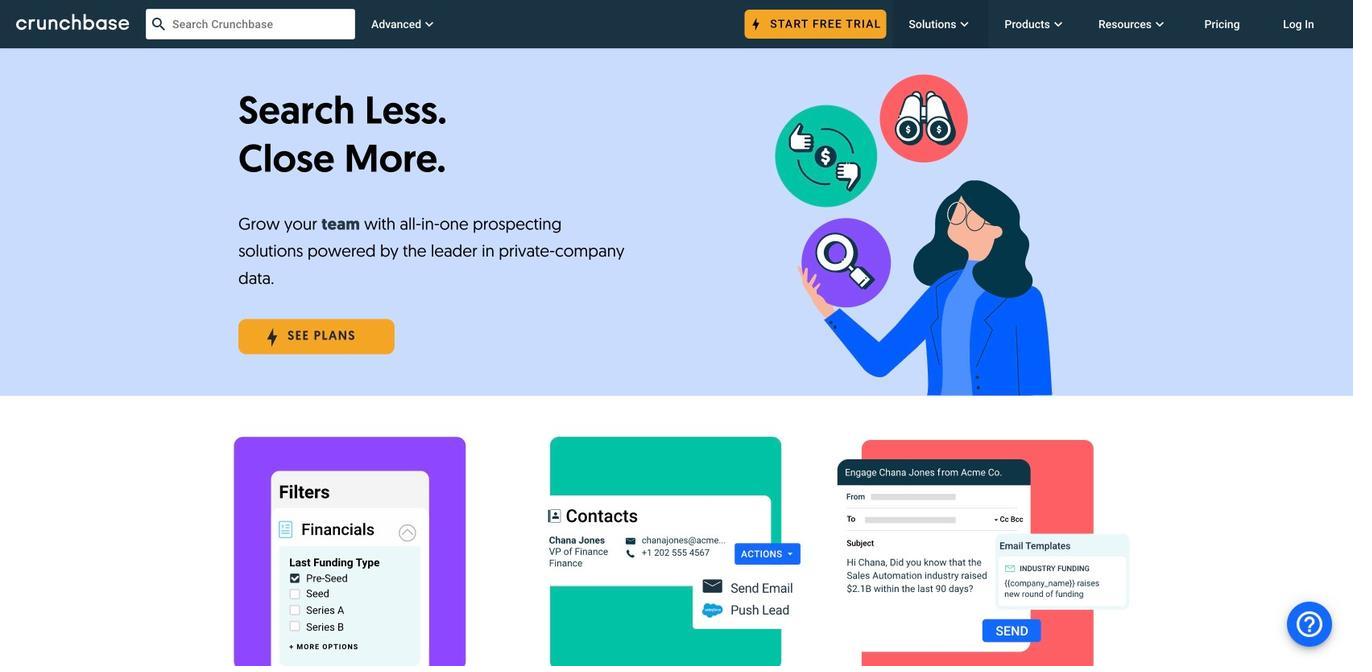 Task type: vqa. For each thing, say whether or not it's contained in the screenshot.
group
no



Task type: describe. For each thing, give the bounding box(es) containing it.
Search Crunchbase field
[[146, 9, 355, 39]]



